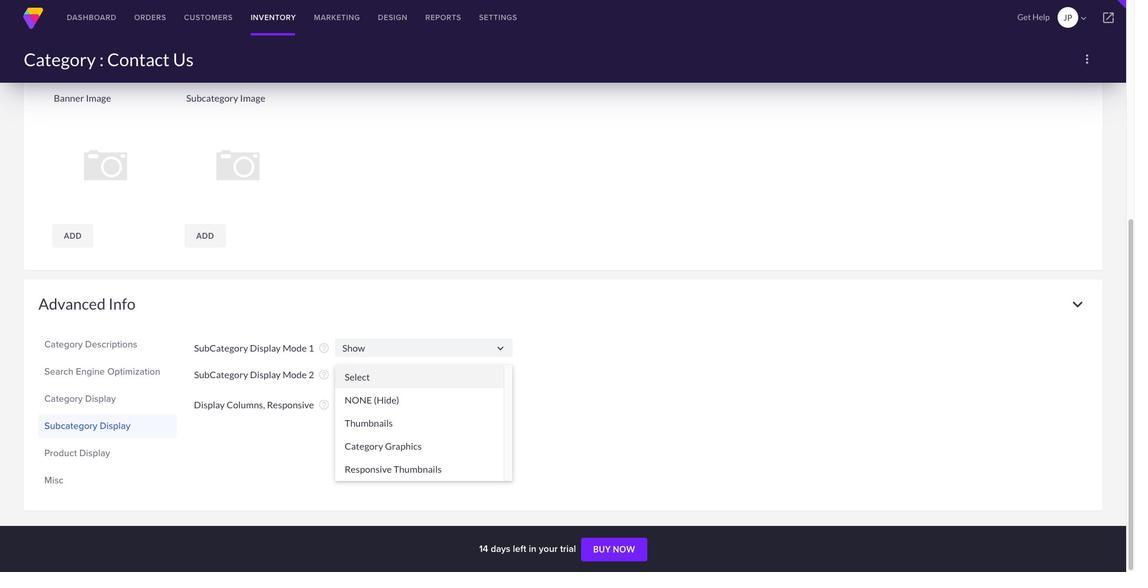 Task type: describe. For each thing, give the bounding box(es) containing it.
help_outline inside display columns, responsive help_outline
[[318, 399, 330, 411]]

14
[[479, 542, 488, 556]]

buy
[[594, 545, 611, 555]]

1
[[309, 343, 314, 354]]

subcategory display mode 2 help_outline
[[194, 369, 330, 381]]

get
[[1018, 12, 1032, 22]]

image for subcategory image
[[240, 92, 265, 103]]

display for subcategory display mode 2 help_outline
[[250, 369, 281, 380]]

banner
[[54, 92, 84, 103]]

category descriptions
[[44, 338, 137, 351]]

category display
[[44, 392, 116, 406]]

subcategory image
[[186, 92, 265, 103]]

search engine optimization
[[44, 365, 160, 378]]


[[1079, 13, 1090, 24]]

days
[[491, 542, 511, 556]]

contact
[[107, 49, 170, 70]]

reports
[[426, 12, 462, 23]]

customers
[[184, 12, 233, 23]]

subcategory for subcategory display mode 1 help_outline
[[194, 343, 248, 354]]

buy now
[[594, 545, 636, 555]]

add link for subcategory
[[185, 224, 226, 248]]

your
[[539, 542, 558, 556]]

add for banner
[[64, 231, 82, 240]]

help
[[1033, 12, 1050, 22]]

none (hide)
[[345, 394, 399, 406]]

info
[[109, 294, 136, 313]]

us
[[173, 49, 194, 70]]

category for category descriptions
[[44, 338, 83, 351]]

advanced info
[[38, 294, 136, 313]]

add for subcategory
[[196, 231, 214, 240]]

jp
[[1064, 12, 1073, 22]]

select
[[345, 371, 370, 382]]

help_outline for subcategory display mode 2 help_outline
[[318, 369, 330, 381]]

responsive thumbnails
[[345, 464, 442, 475]]

none
[[345, 394, 372, 406]]

subcategory for subcategory display
[[44, 419, 97, 433]]

category images
[[38, 55, 152, 74]]

1 horizontal spatial thumbnails
[[394, 464, 442, 475]]

category for category images
[[38, 55, 101, 74]]

dashboard link
[[58, 0, 125, 35]]

in
[[529, 542, 537, 556]]

add link for banner
[[52, 224, 94, 248]]

graphics
[[385, 441, 422, 452]]

category : contact us
[[24, 49, 194, 70]]

display for subcategory display
[[100, 419, 131, 433]]

banner image
[[54, 92, 111, 103]]

display for subcategory display mode 1 help_outline
[[250, 343, 281, 354]]

marketing
[[314, 12, 360, 23]]

category for category : contact us
[[24, 49, 96, 70]]

display for product display
[[79, 446, 110, 460]]



Task type: vqa. For each thing, say whether or not it's contained in the screenshot.
Show
no



Task type: locate. For each thing, give the bounding box(es) containing it.
mode left 1
[[283, 343, 307, 354]]

category descriptions link
[[44, 335, 171, 355]]

product display
[[44, 446, 110, 460]]

mode inside subcategory display mode 1 help_outline
[[283, 343, 307, 354]]

trial
[[560, 542, 576, 556]]

help_outline left none at the left of the page
[[318, 399, 330, 411]]

0 vertical spatial 
[[495, 342, 507, 355]]

search engine optimization link
[[44, 362, 171, 382]]

0 vertical spatial help_outline
[[318, 343, 330, 354]]

1 horizontal spatial add
[[196, 231, 214, 240]]

engine
[[76, 365, 105, 378]]

2
[[309, 369, 314, 380]]

category for category display
[[44, 392, 83, 406]]

subcategory display
[[44, 419, 131, 433]]

expand_more for category images
[[1068, 55, 1088, 75]]

dashboard
[[67, 12, 117, 23]]

 link
[[1091, 0, 1127, 35]]

2 vertical spatial help_outline
[[318, 399, 330, 411]]

more_vert
[[1081, 52, 1095, 66]]

mode left 2
[[283, 369, 307, 380]]

:
[[99, 49, 104, 70]]

optimization
[[107, 365, 160, 378]]

orders
[[134, 12, 166, 23]]


[[1102, 11, 1116, 25]]

1 vertical spatial expand_more
[[1068, 294, 1088, 314]]

0 vertical spatial subcategory
[[186, 92, 238, 103]]

None number field
[[335, 393, 513, 416]]

help_outline
[[318, 343, 330, 354], [318, 369, 330, 381], [318, 399, 330, 411]]

subcategory display mode 1 help_outline
[[194, 343, 330, 354]]

0 vertical spatial subcategory
[[194, 343, 248, 354]]

subcategory
[[186, 92, 238, 103], [44, 419, 97, 433]]

columns,
[[227, 399, 265, 411]]

0 horizontal spatial image
[[86, 92, 111, 103]]

subcategory for subcategory display mode 2 help_outline
[[194, 369, 248, 380]]

image
[[86, 92, 111, 103], [240, 92, 265, 103]]

0 vertical spatial mode
[[283, 343, 307, 354]]

subcategory inside subcategory display mode 1 help_outline
[[194, 343, 248, 354]]

help_outline inside subcategory display mode 1 help_outline
[[318, 343, 330, 354]]

1 add from the left
[[64, 231, 82, 240]]

1 horizontal spatial subcategory
[[186, 92, 238, 103]]

1 subcategory from the top
[[194, 343, 248, 354]]

descriptions
[[85, 338, 137, 351]]

2 image from the left
[[240, 92, 265, 103]]

get help
[[1018, 12, 1050, 22]]

design
[[378, 12, 408, 23]]

help_outline right 2
[[318, 369, 330, 381]]

expand_more for advanced info
[[1068, 294, 1088, 314]]

display
[[250, 343, 281, 354], [250, 369, 281, 380], [85, 392, 116, 406], [194, 399, 225, 411], [100, 419, 131, 433], [79, 446, 110, 460]]

mode
[[283, 343, 307, 354], [283, 369, 307, 380]]

mode inside subcategory display mode 2 help_outline
[[283, 369, 307, 380]]

1 add link from the left
[[52, 224, 94, 248]]

advanced
[[38, 294, 106, 313]]

add link
[[52, 224, 94, 248], [185, 224, 226, 248]]

2 add from the left
[[196, 231, 214, 240]]

0 horizontal spatial responsive
[[267, 399, 314, 411]]

1 horizontal spatial responsive
[[345, 464, 392, 475]]

image for banner image
[[86, 92, 111, 103]]

1 image from the left
[[86, 92, 111, 103]]

product
[[44, 446, 77, 460]]

display inside subcategory display mode 1 help_outline
[[250, 343, 281, 354]]

product display link
[[44, 443, 171, 464]]

subcategory for subcategory image
[[186, 92, 238, 103]]

subcategory up product display
[[44, 419, 97, 433]]

1 mode from the top
[[283, 343, 307, 354]]

display down subcategory display
[[79, 446, 110, 460]]

1 expand_more from the top
[[1068, 55, 1088, 75]]

help_outline inside subcategory display mode 2 help_outline
[[318, 369, 330, 381]]

more_vert button
[[1076, 47, 1100, 71]]

search
[[44, 365, 73, 378]]

inventory
[[251, 12, 296, 23]]

1 vertical spatial subcategory
[[44, 419, 97, 433]]

1 help_outline from the top
[[318, 343, 330, 354]]

category for category graphics
[[345, 441, 383, 452]]

display inside subcategory display mode 2 help_outline
[[250, 369, 281, 380]]

category display link
[[44, 389, 171, 409]]

display up subcategory display mode 2 help_outline
[[250, 343, 281, 354]]

0 vertical spatial responsive
[[267, 399, 314, 411]]

0 horizontal spatial thumbnails
[[345, 418, 393, 429]]

2 subcategory from the top
[[194, 369, 248, 380]]

2 help_outline from the top
[[318, 369, 330, 381]]

category
[[24, 49, 96, 70], [38, 55, 101, 74], [44, 338, 83, 351], [44, 392, 83, 406], [345, 441, 383, 452]]

0 horizontal spatial add link
[[52, 224, 94, 248]]

responsive inside display columns, responsive help_outline
[[267, 399, 314, 411]]

category graphics
[[345, 441, 422, 452]]

1 vertical spatial 
[[495, 369, 507, 381]]

help_outline right 1
[[318, 343, 330, 354]]

thumbnails
[[345, 418, 393, 429], [394, 464, 442, 475]]

2 add link from the left
[[185, 224, 226, 248]]

subcategory inside subcategory display mode 2 help_outline
[[194, 369, 248, 380]]

images
[[104, 55, 152, 74]]

display down category display link
[[100, 419, 131, 433]]

responsive
[[267, 399, 314, 411], [345, 464, 392, 475]]

thumbnails down none (hide)
[[345, 418, 393, 429]]

display columns, responsive help_outline
[[194, 399, 330, 411]]


[[495, 342, 507, 355], [495, 369, 507, 381]]

left
[[513, 542, 527, 556]]

None text field
[[335, 339, 513, 357]]

display for category display
[[85, 392, 116, 406]]

subcategory up subcategory display mode 2 help_outline
[[194, 343, 248, 354]]

responsive down category graphics
[[345, 464, 392, 475]]

2  from the top
[[495, 369, 507, 381]]

responsive down 2
[[267, 399, 314, 411]]

 for subcategory display mode 1 help_outline
[[495, 342, 507, 355]]

2 mode from the top
[[283, 369, 307, 380]]

help_outline for subcategory display mode 1 help_outline
[[318, 343, 330, 354]]

1 horizontal spatial add link
[[185, 224, 226, 248]]

buy now link
[[582, 538, 647, 562]]

1 vertical spatial responsive
[[345, 464, 392, 475]]

thumbnails down graphics
[[394, 464, 442, 475]]

now
[[613, 545, 636, 555]]

1 vertical spatial thumbnails
[[394, 464, 442, 475]]

display down subcategory display mode 1 help_outline
[[250, 369, 281, 380]]

 for subcategory display mode 2 help_outline
[[495, 369, 507, 381]]

subcategory
[[194, 343, 248, 354], [194, 369, 248, 380]]

0 horizontal spatial add
[[64, 231, 82, 240]]

category inside category display link
[[44, 392, 83, 406]]

display down search engine optimization
[[85, 392, 116, 406]]

1  from the top
[[495, 342, 507, 355]]

(hide)
[[374, 394, 399, 406]]

1 horizontal spatial image
[[240, 92, 265, 103]]

add
[[64, 231, 82, 240], [196, 231, 214, 240]]

1 vertical spatial mode
[[283, 369, 307, 380]]

category inside 'category descriptions' link
[[44, 338, 83, 351]]

1 vertical spatial subcategory
[[194, 369, 248, 380]]

1 vertical spatial help_outline
[[318, 369, 330, 381]]

2 expand_more from the top
[[1068, 294, 1088, 314]]

mode for subcategory display mode 2 help_outline
[[283, 369, 307, 380]]

0 vertical spatial expand_more
[[1068, 55, 1088, 75]]

display left columns,
[[194, 399, 225, 411]]

expand_more
[[1068, 55, 1088, 75], [1068, 294, 1088, 314]]

subcategory display link
[[44, 416, 171, 436]]

settings
[[479, 12, 518, 23]]

0 horizontal spatial subcategory
[[44, 419, 97, 433]]

misc
[[44, 474, 63, 487]]

3 help_outline from the top
[[318, 399, 330, 411]]

mode for subcategory display mode 1 help_outline
[[283, 343, 307, 354]]

subcategory up columns,
[[194, 369, 248, 380]]

display inside display columns, responsive help_outline
[[194, 399, 225, 411]]

misc link
[[44, 471, 171, 491]]

subcategory down us
[[186, 92, 238, 103]]

0 vertical spatial thumbnails
[[345, 418, 393, 429]]

14 days left in your trial
[[479, 542, 579, 556]]



